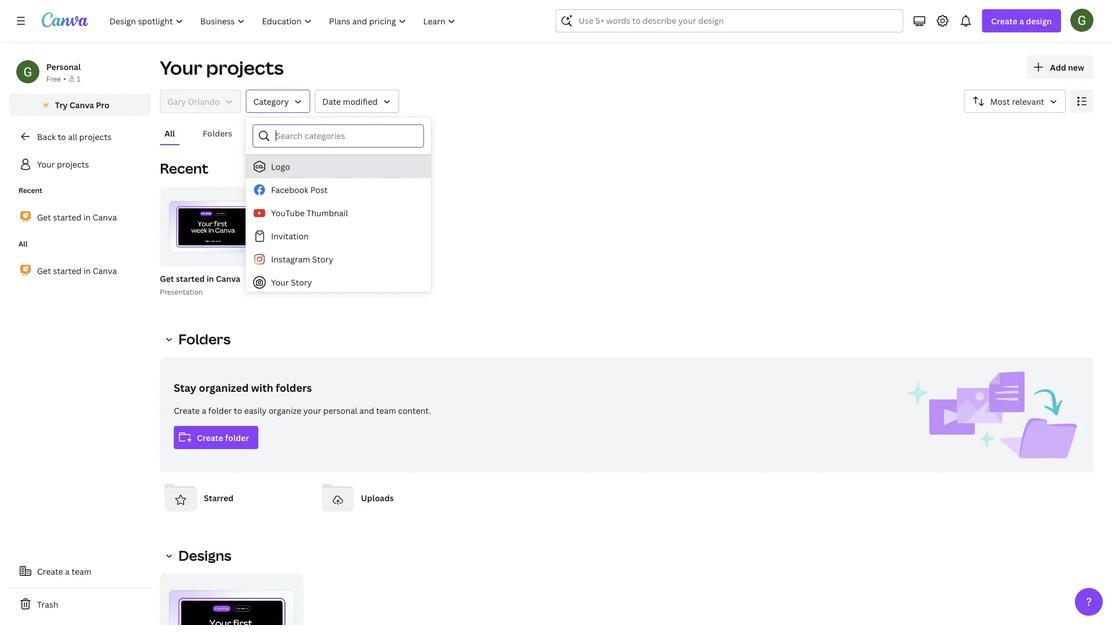 Task type: vqa. For each thing, say whether or not it's contained in the screenshot.
Facebook
yes



Task type: describe. For each thing, give the bounding box(es) containing it.
create for create folder
[[197, 433, 223, 444]]

design
[[1027, 15, 1052, 26]]

logo
[[271, 161, 290, 172]]

free •
[[46, 74, 66, 83]]

0 horizontal spatial recent
[[19, 186, 42, 195]]

pro
[[96, 99, 109, 110]]

with
[[251, 381, 273, 395]]

Sort by button
[[965, 90, 1066, 113]]

facebook
[[271, 185, 309, 196]]

gary orlando image
[[1071, 9, 1094, 32]]

all
[[68, 131, 77, 142]]

invitation option
[[246, 225, 431, 248]]

Date modified button
[[315, 90, 399, 113]]

2 get started in canva link from the top
[[9, 259, 151, 283]]

designs button
[[160, 545, 238, 568]]

uploads link
[[317, 478, 465, 519]]

post
[[311, 185, 328, 196]]

instagram
[[271, 254, 310, 265]]

designs inside designs button
[[260, 128, 291, 139]]

date
[[323, 96, 341, 107]]

0 vertical spatial recent
[[160, 159, 209, 178]]

organized
[[199, 381, 249, 395]]

a for folder
[[202, 405, 206, 416]]

add
[[1051, 62, 1067, 73]]

youtube
[[271, 208, 305, 219]]

1 horizontal spatial your projects
[[160, 55, 284, 80]]

in inside get started in canva presentation
[[207, 273, 214, 284]]

gary orlando
[[167, 96, 220, 107]]

create for create a design
[[992, 15, 1018, 26]]

instagram story option
[[246, 248, 431, 271]]

your story
[[271, 277, 312, 288]]

0 vertical spatial projects
[[206, 55, 284, 80]]

create folder
[[197, 433, 249, 444]]

1 horizontal spatial team
[[376, 405, 396, 416]]

back
[[37, 131, 56, 142]]

create a team button
[[9, 560, 151, 584]]

1 horizontal spatial your
[[160, 55, 202, 80]]

Owner button
[[160, 90, 241, 113]]

images
[[319, 128, 347, 139]]

your projects link
[[9, 153, 151, 176]]

1 horizontal spatial to
[[234, 405, 242, 416]]

folders inside dropdown button
[[179, 330, 231, 349]]

get inside get started in canva presentation
[[160, 273, 174, 284]]

youtube thumbnail button
[[246, 202, 431, 225]]

folders button
[[160, 328, 238, 351]]

organize
[[269, 405, 302, 416]]

try canva pro button
[[9, 94, 151, 116]]

date modified
[[323, 96, 378, 107]]

invitation
[[271, 231, 309, 242]]

trash
[[37, 600, 58, 611]]

top level navigation element
[[102, 9, 466, 32]]

create folder button
[[174, 427, 259, 450]]

story for instagram story
[[312, 254, 334, 265]]

try canva pro
[[55, 99, 109, 110]]

images button
[[314, 122, 351, 144]]

get started in canva presentation
[[160, 273, 240, 297]]

create a folder to easily organize your personal and team content.
[[174, 405, 431, 416]]

2 get started in canva from the top
[[37, 266, 117, 277]]

your story option
[[246, 271, 431, 294]]

youtube thumbnail option
[[246, 202, 431, 225]]

your story button
[[246, 271, 431, 294]]



Task type: locate. For each thing, give the bounding box(es) containing it.
content.
[[398, 405, 431, 416]]

1 horizontal spatial all
[[165, 128, 175, 139]]

create inside create folder button
[[197, 433, 223, 444]]

uploads
[[361, 493, 394, 504]]

to
[[58, 131, 66, 142], [234, 405, 242, 416]]

most
[[991, 96, 1011, 107]]

story for your story
[[291, 277, 312, 288]]

category
[[254, 96, 289, 107]]

projects inside your projects link
[[57, 159, 89, 170]]

logo option
[[246, 155, 431, 179]]

folder down organized
[[208, 405, 232, 416]]

trash link
[[9, 593, 151, 617]]

1 get started in canva from the top
[[37, 212, 117, 223]]

a for design
[[1020, 15, 1025, 26]]

in
[[83, 212, 91, 223], [83, 266, 91, 277], [207, 273, 214, 284]]

designs
[[260, 128, 291, 139], [179, 547, 232, 566]]

team inside button
[[72, 567, 92, 578]]

create inside create a design dropdown button
[[992, 15, 1018, 26]]

2 vertical spatial your
[[271, 277, 289, 288]]

1 horizontal spatial a
[[202, 405, 206, 416]]

folders
[[276, 381, 312, 395]]

easily
[[244, 405, 267, 416]]

0 vertical spatial your
[[160, 55, 202, 80]]

story inside button
[[312, 254, 334, 265]]

folder down easily
[[225, 433, 249, 444]]

your down back
[[37, 159, 55, 170]]

presentation
[[160, 287, 203, 297]]

1 vertical spatial projects
[[79, 131, 111, 142]]

1 horizontal spatial recent
[[160, 159, 209, 178]]

1 vertical spatial folder
[[225, 433, 249, 444]]

recent down your projects link
[[19, 186, 42, 195]]

all
[[165, 128, 175, 139], [19, 239, 28, 249]]

0 vertical spatial folders
[[203, 128, 232, 139]]

a inside button
[[65, 567, 70, 578]]

add new button
[[1028, 56, 1094, 79]]

started
[[53, 212, 82, 223], [53, 266, 82, 277], [176, 273, 205, 284]]

0 vertical spatial designs
[[260, 128, 291, 139]]

1 vertical spatial a
[[202, 405, 206, 416]]

create a team
[[37, 567, 92, 578]]

stay organized with folders
[[174, 381, 312, 395]]

canva inside get started in canva presentation
[[216, 273, 240, 284]]

stay
[[174, 381, 196, 395]]

to left the all
[[58, 131, 66, 142]]

team right and
[[376, 405, 396, 416]]

a up create folder button
[[202, 405, 206, 416]]

try
[[55, 99, 68, 110]]

list box containing logo
[[246, 0, 431, 294]]

1 vertical spatial your projects
[[37, 159, 89, 170]]

story inside "button"
[[291, 277, 312, 288]]

story down instagram story
[[291, 277, 312, 288]]

instagram story button
[[246, 248, 431, 271]]

folders inside button
[[203, 128, 232, 139]]

list box
[[246, 0, 431, 294]]

recent down all button
[[160, 159, 209, 178]]

modified
[[343, 96, 378, 107]]

1 horizontal spatial designs
[[260, 128, 291, 139]]

your projects down the all
[[37, 159, 89, 170]]

0 vertical spatial get started in canva
[[37, 212, 117, 223]]

get started in canva button
[[160, 272, 240, 286]]

projects inside back to all projects link
[[79, 131, 111, 142]]

create for create a team
[[37, 567, 63, 578]]

create up trash
[[37, 567, 63, 578]]

0 vertical spatial team
[[376, 405, 396, 416]]

2 vertical spatial a
[[65, 567, 70, 578]]

1 vertical spatial team
[[72, 567, 92, 578]]

a
[[1020, 15, 1025, 26], [202, 405, 206, 416], [65, 567, 70, 578]]

folders down orlando
[[203, 128, 232, 139]]

0 horizontal spatial your
[[37, 159, 55, 170]]

0 horizontal spatial to
[[58, 131, 66, 142]]

team up trash link on the bottom of page
[[72, 567, 92, 578]]

1 vertical spatial all
[[19, 239, 28, 249]]

your
[[160, 55, 202, 80], [37, 159, 55, 170], [271, 277, 289, 288]]

your projects
[[160, 55, 284, 80], [37, 159, 89, 170]]

personal
[[323, 405, 358, 416]]

None search field
[[556, 9, 904, 32]]

1 vertical spatial designs
[[179, 547, 232, 566]]

most relevant
[[991, 96, 1045, 107]]

create for create a folder to easily organize your personal and team content.
[[174, 405, 200, 416]]

personal
[[46, 61, 81, 72]]

facebook post
[[271, 185, 328, 196]]

designs button
[[256, 122, 296, 144]]

create inside create a team button
[[37, 567, 63, 578]]

your up the gary
[[160, 55, 202, 80]]

1 vertical spatial get started in canva
[[37, 266, 117, 277]]

and
[[360, 405, 374, 416]]

0 horizontal spatial team
[[72, 567, 92, 578]]

Search categories search field
[[276, 125, 417, 147]]

folders button
[[198, 122, 237, 144]]

all button
[[160, 122, 180, 144]]

to left easily
[[234, 405, 242, 416]]

free
[[46, 74, 61, 83]]

1 get started in canva link from the top
[[9, 205, 151, 230]]

gary
[[167, 96, 186, 107]]

your for your projects link
[[37, 159, 55, 170]]

1
[[77, 74, 81, 83]]

0 vertical spatial your projects
[[160, 55, 284, 80]]

2 horizontal spatial your
[[271, 277, 289, 288]]

1 vertical spatial story
[[291, 277, 312, 288]]

a for team
[[65, 567, 70, 578]]

0 horizontal spatial your projects
[[37, 159, 89, 170]]

0 vertical spatial folder
[[208, 405, 232, 416]]

get started in canva link
[[9, 205, 151, 230], [9, 259, 151, 283]]

1 vertical spatial recent
[[19, 186, 42, 195]]

add new
[[1051, 62, 1085, 73]]

thumbnail
[[307, 208, 348, 219]]

create down stay at the left of page
[[174, 405, 200, 416]]

1 vertical spatial get started in canva link
[[9, 259, 151, 283]]

a left design
[[1020, 15, 1025, 26]]

1 vertical spatial to
[[234, 405, 242, 416]]

relevant
[[1013, 96, 1045, 107]]

a inside dropdown button
[[1020, 15, 1025, 26]]

canva inside "button"
[[70, 99, 94, 110]]

2 vertical spatial projects
[[57, 159, 89, 170]]

starred link
[[160, 478, 308, 519]]

recent
[[160, 159, 209, 178], [19, 186, 42, 195]]

create left design
[[992, 15, 1018, 26]]

back to all projects
[[37, 131, 111, 142]]

2 horizontal spatial a
[[1020, 15, 1025, 26]]

started inside get started in canva presentation
[[176, 273, 205, 284]]

invitation button
[[246, 225, 431, 248]]

get started in canva
[[37, 212, 117, 223], [37, 266, 117, 277]]

all inside button
[[165, 128, 175, 139]]

instagram story
[[271, 254, 334, 265]]

0 vertical spatial to
[[58, 131, 66, 142]]

back to all projects link
[[9, 125, 151, 148]]

0 horizontal spatial a
[[65, 567, 70, 578]]

create a design
[[992, 15, 1052, 26]]

get
[[37, 212, 51, 223], [37, 266, 51, 277], [160, 273, 174, 284]]

folder
[[208, 405, 232, 416], [225, 433, 249, 444]]

create a design button
[[983, 9, 1062, 32]]

1 vertical spatial your
[[37, 159, 55, 170]]

projects up category at the top of page
[[206, 55, 284, 80]]

orlando
[[188, 96, 220, 107]]

facebook post option
[[246, 179, 431, 202]]

your
[[304, 405, 321, 416]]

starred
[[204, 493, 234, 504]]

projects down the all
[[57, 159, 89, 170]]

youtube thumbnail
[[271, 208, 348, 219]]

your down the instagram
[[271, 277, 289, 288]]

0 vertical spatial a
[[1020, 15, 1025, 26]]

projects right the all
[[79, 131, 111, 142]]

folders
[[203, 128, 232, 139], [179, 330, 231, 349]]

0 vertical spatial story
[[312, 254, 334, 265]]

story up your story option
[[312, 254, 334, 265]]

•
[[63, 74, 66, 83]]

create
[[992, 15, 1018, 26], [174, 405, 200, 416], [197, 433, 223, 444], [37, 567, 63, 578]]

Category button
[[246, 90, 310, 113]]

team
[[376, 405, 396, 416], [72, 567, 92, 578]]

your inside "button"
[[271, 277, 289, 288]]

a up trash link on the bottom of page
[[65, 567, 70, 578]]

new
[[1069, 62, 1085, 73]]

your for your story "button"
[[271, 277, 289, 288]]

story
[[312, 254, 334, 265], [291, 277, 312, 288]]

projects
[[206, 55, 284, 80], [79, 131, 111, 142], [57, 159, 89, 170]]

folder inside button
[[225, 433, 249, 444]]

canva
[[70, 99, 94, 110], [93, 212, 117, 223], [93, 266, 117, 277], [216, 273, 240, 284]]

folders up organized
[[179, 330, 231, 349]]

create down organized
[[197, 433, 223, 444]]

0 horizontal spatial designs
[[179, 547, 232, 566]]

facebook post button
[[246, 179, 431, 202]]

Search search field
[[579, 10, 881, 32]]

your projects up orlando
[[160, 55, 284, 80]]

designs inside designs dropdown button
[[179, 547, 232, 566]]

0 vertical spatial all
[[165, 128, 175, 139]]

logo button
[[246, 155, 431, 179]]

1 vertical spatial folders
[[179, 330, 231, 349]]

0 horizontal spatial all
[[19, 239, 28, 249]]

0 vertical spatial get started in canva link
[[9, 205, 151, 230]]



